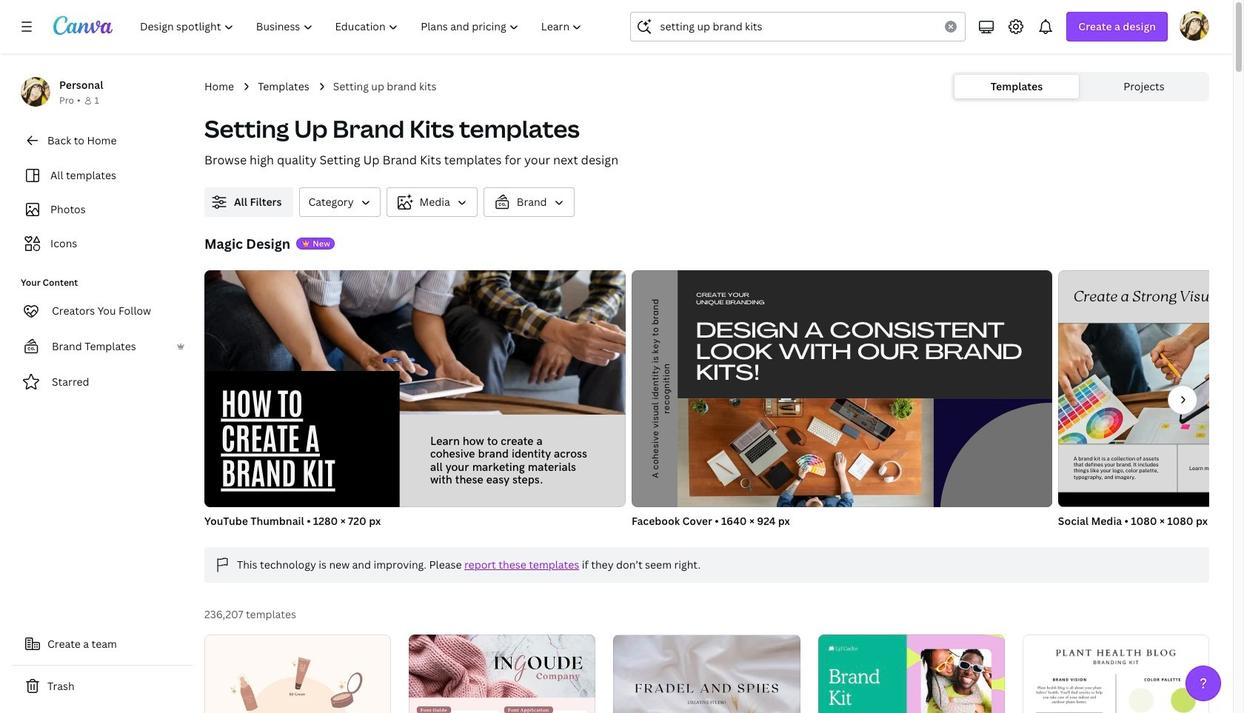 Task type: vqa. For each thing, say whether or not it's contained in the screenshot.
group
yes



Task type: describe. For each thing, give the bounding box(es) containing it.
top level navigation element
[[130, 12, 595, 41]]

natural make up kits instagram post image
[[204, 635, 391, 713]]

stephanie aranda image
[[1180, 11, 1210, 41]]



Task type: locate. For each thing, give the bounding box(es) containing it.
pink simple modern girly brand board kit image
[[409, 635, 596, 713]]

brand board branding kit a4 image
[[1023, 635, 1210, 713]]

Search search field
[[660, 13, 937, 41]]

None search field
[[631, 12, 966, 41]]

grey elegant minimalist brand and mood board kit image
[[614, 635, 801, 713]]

group
[[632, 264, 1057, 530], [632, 264, 1057, 515], [204, 270, 626, 530], [204, 270, 626, 508], [1058, 270, 1245, 530]]



